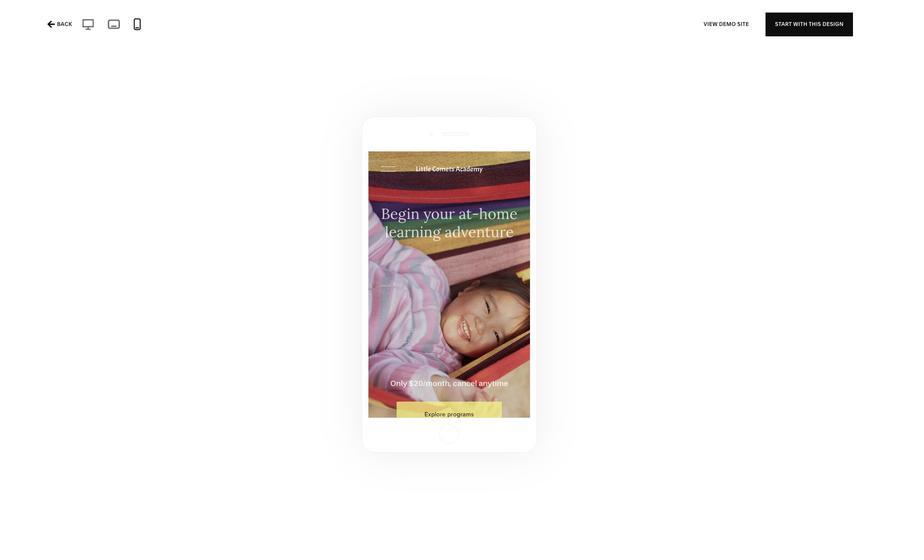 Task type: describe. For each thing, give the bounding box(es) containing it.
start with this design button
[[766, 12, 854, 36]]

remove clarkson from your favorites list image
[[813, 16, 822, 26]]

with
[[794, 21, 808, 27]]

4 - from the left
[[169, 22, 171, 30]]

portfolio
[[66, 22, 94, 30]]

view
[[704, 21, 718, 27]]

3 - from the left
[[147, 22, 150, 30]]

cami
[[69, 15, 88, 24]]

online
[[19, 22, 41, 30]]

preview template on a mobile device image
[[131, 18, 144, 31]]

2 - from the left
[[96, 22, 98, 30]]

business
[[303, 22, 333, 30]]

start with this design
[[776, 21, 844, 27]]

this
[[809, 21, 822, 27]]

5 - from the left
[[212, 22, 215, 30]]

store
[[42, 22, 60, 30]]

courses
[[216, 22, 244, 30]]

back
[[57, 21, 72, 27]]

design
[[823, 21, 844, 27]]

colima
[[332, 385, 360, 394]]

colima image
[[333, 65, 566, 376]]

crosby image
[[333, 434, 566, 545]]

services
[[250, 22, 278, 30]]



Task type: vqa. For each thing, say whether or not it's contained in the screenshot.
MAIN CONTENT
no



Task type: locate. For each thing, give the bounding box(es) containing it.
6 - from the left
[[245, 22, 248, 30]]

- right store
[[62, 22, 64, 30]]

blog
[[152, 22, 167, 30]]

- left 'blog'
[[147, 22, 150, 30]]

back button
[[45, 15, 75, 34]]

7 - from the left
[[280, 22, 282, 30]]

site
[[738, 21, 750, 27]]

view demo site
[[704, 21, 750, 27]]

- left the local on the top of the page
[[280, 22, 282, 30]]

memberships
[[100, 22, 146, 30]]

preview template on a desktop device image
[[79, 17, 97, 31]]

-
[[62, 22, 64, 30], [96, 22, 98, 30], [147, 22, 150, 30], [169, 22, 171, 30], [212, 22, 215, 30], [245, 22, 248, 30], [280, 22, 282, 30]]

- left the courses
[[212, 22, 215, 30]]

online store - portfolio - memberships - blog - scheduling - courses - services - local business
[[19, 22, 333, 30]]

- right the courses
[[245, 22, 248, 30]]

preview template on a tablet device image
[[106, 17, 122, 32]]

- left preview template on a tablet device image at the top
[[96, 22, 98, 30]]

view demo site link
[[704, 12, 750, 36]]

1 - from the left
[[62, 22, 64, 30]]

start
[[776, 21, 793, 27]]

demo
[[720, 21, 737, 27]]

local
[[284, 22, 302, 30]]

scheduling
[[173, 22, 210, 30]]

- right 'blog'
[[169, 22, 171, 30]]



